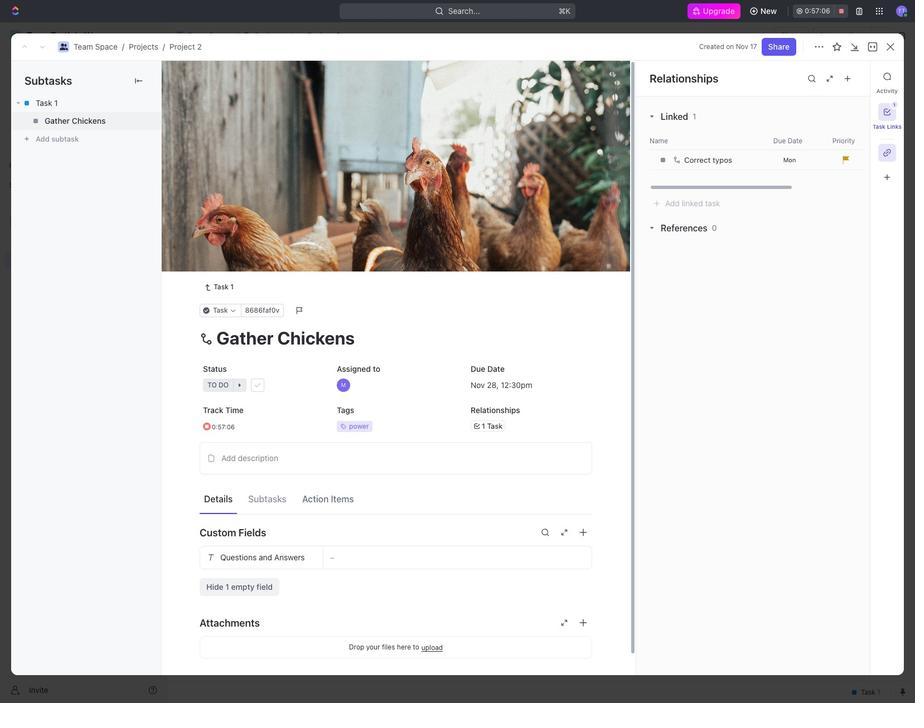 Task type: describe. For each thing, give the bounding box(es) containing it.
Search tasks... text field
[[777, 127, 888, 143]]

subtasks inside "button"
[[248, 494, 287, 504]]

details
[[204, 494, 233, 504]]

0 vertical spatial to do
[[207, 264, 228, 272]]

do inside dropdown button
[[219, 381, 229, 390]]

created
[[700, 42, 725, 51]]

favorites button
[[4, 160, 43, 173]]

1 button for 1
[[250, 193, 265, 204]]

Edit task name text field
[[200, 328, 593, 349]]

power button
[[334, 417, 459, 437]]

1 vertical spatial add task button
[[286, 155, 334, 169]]

to inside dropdown button
[[208, 381, 217, 390]]

correct typos link
[[671, 151, 760, 170]]

tt
[[899, 7, 906, 14]]

1 vertical spatial add task
[[300, 157, 329, 166]]

list
[[251, 103, 264, 112]]

1 button inside task sidebar navigation tab list
[[879, 102, 899, 121]]

– button
[[324, 547, 592, 569]]

,
[[497, 381, 499, 390]]

items
[[331, 494, 354, 504]]

on
[[727, 42, 735, 51]]

1 inside task sidebar navigation tab list
[[894, 102, 896, 108]]

change cover
[[535, 254, 585, 263]]

hide 1 empty field
[[206, 583, 273, 592]]

mon
[[784, 156, 797, 163]]

docs
[[27, 96, 45, 105]]

1 vertical spatial nov
[[471, 381, 485, 390]]

date
[[488, 365, 505, 374]]

0 horizontal spatial project 2
[[194, 66, 260, 85]]

2 horizontal spatial add task
[[835, 71, 869, 81]]

questions and answers
[[220, 553, 305, 563]]

answers
[[274, 553, 305, 563]]

hide button
[[575, 128, 599, 142]]

change cover button
[[528, 250, 592, 267]]

upgrade
[[703, 6, 735, 16]]

assignees
[[465, 131, 498, 139]]

attachments button
[[200, 610, 593, 637]]

dashboards link
[[4, 111, 162, 129]]

add subtask button
[[11, 130, 161, 148]]

nov 28 , 12:30 pm
[[471, 381, 533, 390]]

automations
[[820, 31, 867, 40]]

track
[[203, 406, 224, 415]]

questions
[[220, 553, 257, 563]]

field
[[257, 583, 273, 592]]

0 vertical spatial nov
[[736, 42, 749, 51]]

due date button
[[762, 136, 818, 145]]

date
[[788, 136, 803, 145]]

2 vertical spatial task 1
[[214, 283, 234, 291]]

linked
[[682, 199, 704, 208]]

0 horizontal spatial add task button
[[220, 231, 262, 244]]

in progress
[[207, 157, 252, 166]]

0 horizontal spatial task 1 link
[[11, 94, 161, 112]]

–
[[330, 554, 335, 562]]

0 horizontal spatial project 2 link
[[170, 42, 202, 51]]

assigned
[[337, 365, 371, 374]]

board link
[[206, 100, 230, 116]]

share button down new
[[775, 27, 809, 45]]

your
[[366, 644, 380, 652]]

add down dashboards
[[36, 134, 50, 143]]

17
[[751, 42, 758, 51]]

0 vertical spatial project
[[308, 31, 334, 40]]

spaces
[[9, 181, 33, 189]]

calendar
[[285, 103, 318, 112]]

0 horizontal spatial team space link
[[74, 42, 118, 51]]

assignees button
[[451, 128, 503, 142]]

gantt
[[379, 103, 400, 112]]

custom fields
[[200, 527, 266, 539]]

pm
[[521, 381, 533, 390]]

attachments
[[200, 618, 260, 629]]

project 2 inside project 2 link
[[308, 31, 341, 40]]

add description button
[[204, 450, 589, 468]]

priority button
[[818, 136, 873, 145]]

1 horizontal spatial task 1 link
[[200, 281, 238, 294]]

0:57:06 for 0:57:06 button
[[805, 7, 831, 15]]

add down "task 2"
[[225, 233, 239, 242]]

tt button
[[893, 2, 911, 20]]

add left description at the bottom left of the page
[[222, 454, 236, 463]]

0 vertical spatial do
[[218, 264, 228, 272]]

created on nov 17
[[700, 42, 758, 51]]

2 vertical spatial project
[[194, 66, 244, 85]]

custom fields element
[[200, 547, 593, 597]]

gather chickens link
[[11, 112, 161, 130]]

subtasks button
[[244, 489, 291, 509]]

custom fields button
[[200, 520, 593, 547]]

details button
[[200, 489, 237, 509]]

m
[[341, 382, 346, 389]]

fields
[[239, 527, 266, 539]]

m button
[[334, 376, 459, 396]]

1 horizontal spatial projects link
[[241, 29, 287, 42]]

task button
[[200, 304, 241, 318]]

references 0
[[661, 223, 717, 233]]

user group image inside sidebar navigation
[[11, 219, 20, 225]]

files
[[382, 644, 395, 652]]

12:30
[[501, 381, 521, 390]]

0:57:06 button
[[200, 417, 325, 437]]

add linked task button
[[654, 199, 721, 208]]

action
[[302, 494, 329, 504]]

tags power
[[337, 406, 369, 431]]

drop
[[349, 644, 365, 652]]

1 horizontal spatial user group image
[[177, 33, 184, 39]]

1 inside linked 1
[[693, 112, 697, 121]]

task
[[706, 199, 721, 208]]

task links
[[873, 123, 902, 130]]

description
[[238, 454, 278, 463]]

team space / projects / project 2
[[74, 42, 202, 51]]

team space
[[188, 31, 232, 40]]

8686faf0v button
[[241, 304, 284, 318]]

correct
[[685, 156, 711, 165]]

cover
[[565, 254, 585, 263]]

change
[[535, 254, 563, 263]]

relationships inside task sidebar content section
[[650, 72, 719, 85]]

action items button
[[298, 489, 359, 509]]

space for team space
[[209, 31, 232, 40]]

0 vertical spatial task 1
[[36, 98, 58, 108]]



Task type: vqa. For each thing, say whether or not it's contained in the screenshot.
matching
no



Task type: locate. For each thing, give the bounding box(es) containing it.
hide for hide 1 empty field
[[206, 583, 224, 592]]

1 horizontal spatial project 2
[[308, 31, 341, 40]]

1 horizontal spatial relationships
[[650, 72, 719, 85]]

progress
[[216, 157, 252, 166]]

power
[[349, 423, 369, 431]]

0 vertical spatial add task
[[835, 71, 869, 81]]

hide inside button
[[579, 131, 594, 139]]

add subtask
[[36, 134, 79, 143]]

1 horizontal spatial team space link
[[174, 29, 234, 42]]

due left date
[[471, 365, 486, 374]]

0 vertical spatial hide
[[579, 131, 594, 139]]

linked 1
[[661, 112, 697, 122]]

references
[[661, 223, 708, 233]]

to right here
[[413, 644, 420, 652]]

1 vertical spatial hide
[[206, 583, 224, 592]]

add down automations button on the right of the page
[[835, 71, 850, 81]]

in
[[207, 157, 214, 166]]

2 vertical spatial add task button
[[220, 231, 262, 244]]

1 horizontal spatial team
[[188, 31, 207, 40]]

0
[[713, 223, 717, 233]]

0 vertical spatial share
[[781, 31, 803, 40]]

1 vertical spatial do
[[219, 381, 229, 390]]

0:57:06 up automations
[[805, 7, 831, 15]]

to up task dropdown button
[[207, 264, 216, 272]]

hide for hide
[[579, 131, 594, 139]]

1 vertical spatial projects
[[129, 42, 158, 51]]

share right the 17
[[769, 42, 790, 51]]

time
[[226, 406, 244, 415]]

do
[[218, 264, 228, 272], [219, 381, 229, 390]]

1 horizontal spatial projects
[[255, 31, 284, 40]]

1 vertical spatial due
[[471, 365, 486, 374]]

projects
[[255, 31, 284, 40], [129, 42, 158, 51]]

home
[[27, 58, 48, 68]]

0:57:06 button
[[794, 4, 849, 18]]

to inside drop your files here to upload
[[413, 644, 420, 652]]

task inside tab list
[[873, 123, 886, 130]]

0 horizontal spatial nov
[[471, 381, 485, 390]]

due for due date
[[774, 136, 787, 145]]

dashboards
[[27, 115, 70, 124]]

0 vertical spatial task 1 link
[[11, 94, 161, 112]]

add inside task sidebar content section
[[666, 199, 680, 208]]

1 vertical spatial project 2
[[194, 66, 260, 85]]

activity
[[877, 88, 899, 94]]

add down calendar link
[[300, 157, 313, 166]]

task 1 link up task dropdown button
[[200, 281, 238, 294]]

0 vertical spatial team
[[188, 31, 207, 40]]

project 2 link
[[294, 29, 344, 42], [170, 42, 202, 51]]

1 horizontal spatial hide
[[579, 131, 594, 139]]

inbox link
[[4, 73, 162, 91]]

⌘k
[[559, 6, 571, 16]]

due for due date
[[471, 365, 486, 374]]

tree inside sidebar navigation
[[4, 194, 162, 345]]

0 horizontal spatial hide
[[206, 583, 224, 592]]

task sidebar content section
[[634, 61, 916, 676]]

0 vertical spatial projects
[[255, 31, 284, 40]]

share down "new" button
[[781, 31, 803, 40]]

to do inside dropdown button
[[208, 381, 229, 390]]

1 horizontal spatial project 2 link
[[294, 29, 344, 42]]

2 vertical spatial add task
[[225, 233, 258, 242]]

0 vertical spatial subtasks
[[25, 74, 72, 87]]

table
[[339, 103, 358, 112]]

nov
[[736, 42, 749, 51], [471, 381, 485, 390]]

0 vertical spatial add task button
[[828, 68, 876, 85]]

gather chickens
[[45, 116, 106, 126]]

sidebar navigation
[[0, 22, 167, 704]]

0 horizontal spatial projects link
[[129, 42, 158, 51]]

add task down automations button on the right of the page
[[835, 71, 869, 81]]

1 vertical spatial user group image
[[11, 219, 20, 225]]

0 vertical spatial space
[[209, 31, 232, 40]]

0 vertical spatial 0:57:06
[[805, 7, 831, 15]]

user group image left the team space
[[177, 33, 184, 39]]

1 horizontal spatial subtasks
[[248, 494, 287, 504]]

to do up task dropdown button
[[207, 264, 228, 272]]

0:57:06 inside dropdown button
[[212, 423, 235, 431]]

invite
[[29, 686, 48, 695]]

name
[[650, 136, 668, 145]]

linked
[[661, 112, 689, 122]]

to right assigned at the left bottom of page
[[373, 365, 381, 374]]

0 vertical spatial user group image
[[177, 33, 184, 39]]

add left 'linked'
[[666, 199, 680, 208]]

2 horizontal spatial add task button
[[828, 68, 876, 85]]

due inside dropdown button
[[774, 136, 787, 145]]

relationships
[[650, 72, 719, 85], [471, 406, 521, 415]]

inbox
[[27, 77, 46, 87]]

1 horizontal spatial space
[[209, 31, 232, 40]]

user group image down 'spaces'
[[11, 219, 20, 225]]

/
[[237, 31, 239, 40], [289, 31, 292, 40], [122, 42, 124, 51], [163, 42, 165, 51]]

list link
[[248, 100, 264, 116]]

0 vertical spatial project 2
[[308, 31, 341, 40]]

1 vertical spatial 0:57:06
[[212, 423, 235, 431]]

subtasks down home on the left top of page
[[25, 74, 72, 87]]

task 2
[[225, 213, 249, 223]]

tree
[[4, 194, 162, 345]]

1 vertical spatial to do
[[208, 381, 229, 390]]

0 vertical spatial 1 button
[[879, 102, 899, 121]]

add task
[[835, 71, 869, 81], [300, 157, 329, 166], [225, 233, 258, 242]]

empty
[[231, 583, 255, 592]]

favorites
[[9, 162, 38, 170]]

assigned to
[[337, 365, 381, 374]]

calendar link
[[282, 100, 318, 116]]

table link
[[336, 100, 358, 116]]

task 1 up "task 2"
[[225, 194, 248, 203]]

task 1 up task dropdown button
[[214, 283, 234, 291]]

1 vertical spatial project
[[170, 42, 195, 51]]

add task down "task 2"
[[225, 233, 258, 242]]

tags
[[337, 406, 354, 415]]

add task button
[[828, 68, 876, 85], [286, 155, 334, 169], [220, 231, 262, 244]]

upload button
[[422, 644, 443, 652]]

0 vertical spatial relationships
[[650, 72, 719, 85]]

task 1
[[36, 98, 58, 108], [225, 194, 248, 203], [214, 283, 234, 291]]

add
[[835, 71, 850, 81], [36, 134, 50, 143], [300, 157, 313, 166], [666, 199, 680, 208], [225, 233, 239, 242], [222, 454, 236, 463]]

task 1 up dashboards
[[36, 98, 58, 108]]

1 horizontal spatial 0:57:06
[[805, 7, 831, 15]]

team for team space
[[188, 31, 207, 40]]

team inside "link"
[[188, 31, 207, 40]]

change cover button
[[528, 250, 592, 267]]

0 horizontal spatial add task
[[225, 233, 258, 242]]

upgrade link
[[688, 3, 741, 19]]

home link
[[4, 54, 162, 72]]

0:57:06 for 0:57:06 dropdown button
[[212, 423, 235, 431]]

1 horizontal spatial nov
[[736, 42, 749, 51]]

gather
[[45, 116, 70, 126]]

share button right the 17
[[762, 38, 797, 56]]

task 1 link up chickens
[[11, 94, 161, 112]]

priority
[[833, 136, 856, 145]]

1 vertical spatial space
[[95, 42, 118, 51]]

0 horizontal spatial relationships
[[471, 406, 521, 415]]

to down status
[[208, 381, 217, 390]]

add task button down automations button on the right of the page
[[828, 68, 876, 85]]

1 vertical spatial task 1
[[225, 194, 248, 203]]

action items
[[302, 494, 354, 504]]

space inside "link"
[[209, 31, 232, 40]]

add task down calendar
[[300, 157, 329, 166]]

1 vertical spatial relationships
[[471, 406, 521, 415]]

chickens
[[72, 116, 106, 126]]

due left 'date'
[[774, 136, 787, 145]]

subtasks up the fields on the bottom left
[[248, 494, 287, 504]]

0 horizontal spatial due
[[471, 365, 486, 374]]

0 horizontal spatial 0:57:06
[[212, 423, 235, 431]]

1 inside custom fields element
[[226, 583, 229, 592]]

user group image
[[59, 44, 68, 50]]

0 horizontal spatial projects
[[129, 42, 158, 51]]

space
[[209, 31, 232, 40], [95, 42, 118, 51]]

do down status
[[219, 381, 229, 390]]

add task button down calendar link
[[286, 155, 334, 169]]

docs link
[[4, 92, 162, 110]]

nov left the 17
[[736, 42, 749, 51]]

upload
[[422, 644, 443, 652]]

custom
[[200, 527, 236, 539]]

drop your files here to upload
[[349, 644, 443, 652]]

gantt link
[[377, 100, 400, 116]]

team for team space / projects / project 2
[[74, 42, 93, 51]]

1 horizontal spatial add task
[[300, 157, 329, 166]]

nov left the 28
[[471, 381, 485, 390]]

project 2
[[308, 31, 341, 40], [194, 66, 260, 85]]

hide inside custom fields element
[[206, 583, 224, 592]]

team space link
[[174, 29, 234, 42], [74, 42, 118, 51]]

0:57:06 down track time
[[212, 423, 235, 431]]

1 horizontal spatial due
[[774, 136, 787, 145]]

space for team space / projects / project 2
[[95, 42, 118, 51]]

0 horizontal spatial subtasks
[[25, 74, 72, 87]]

reposition button
[[475, 250, 528, 267]]

hide
[[579, 131, 594, 139], [206, 583, 224, 592]]

1 button
[[879, 102, 899, 121], [250, 193, 265, 204], [251, 213, 266, 224]]

0 vertical spatial due
[[774, 136, 787, 145]]

relationships up linked 1
[[650, 72, 719, 85]]

1 button for 2
[[251, 213, 266, 224]]

0 horizontal spatial user group image
[[11, 219, 20, 225]]

1 vertical spatial 1 button
[[250, 193, 265, 204]]

1 vertical spatial share
[[769, 42, 790, 51]]

0 horizontal spatial space
[[95, 42, 118, 51]]

1 vertical spatial subtasks
[[248, 494, 287, 504]]

task inside dropdown button
[[213, 307, 228, 315]]

task sidebar navigation tab list
[[873, 68, 902, 186]]

to do down status
[[208, 381, 229, 390]]

to do button
[[200, 376, 325, 396]]

correct typos
[[685, 156, 733, 165]]

1 horizontal spatial add task button
[[286, 155, 334, 169]]

0 horizontal spatial team
[[74, 42, 93, 51]]

1 button right "task 2"
[[251, 213, 266, 224]]

user group image
[[177, 33, 184, 39], [11, 219, 20, 225]]

0:57:06 inside button
[[805, 7, 831, 15]]

1 button up task links at the top of the page
[[879, 102, 899, 121]]

add task button down "task 2"
[[220, 231, 262, 244]]

1 vertical spatial task 1 link
[[200, 281, 238, 294]]

share
[[781, 31, 803, 40], [769, 42, 790, 51]]

8686faf0v
[[245, 307, 280, 315]]

1 vertical spatial team
[[74, 42, 93, 51]]

2 vertical spatial 1 button
[[251, 213, 266, 224]]

relationships up 1 task
[[471, 406, 521, 415]]

1 button down progress
[[250, 193, 265, 204]]

do up task dropdown button
[[218, 264, 228, 272]]



